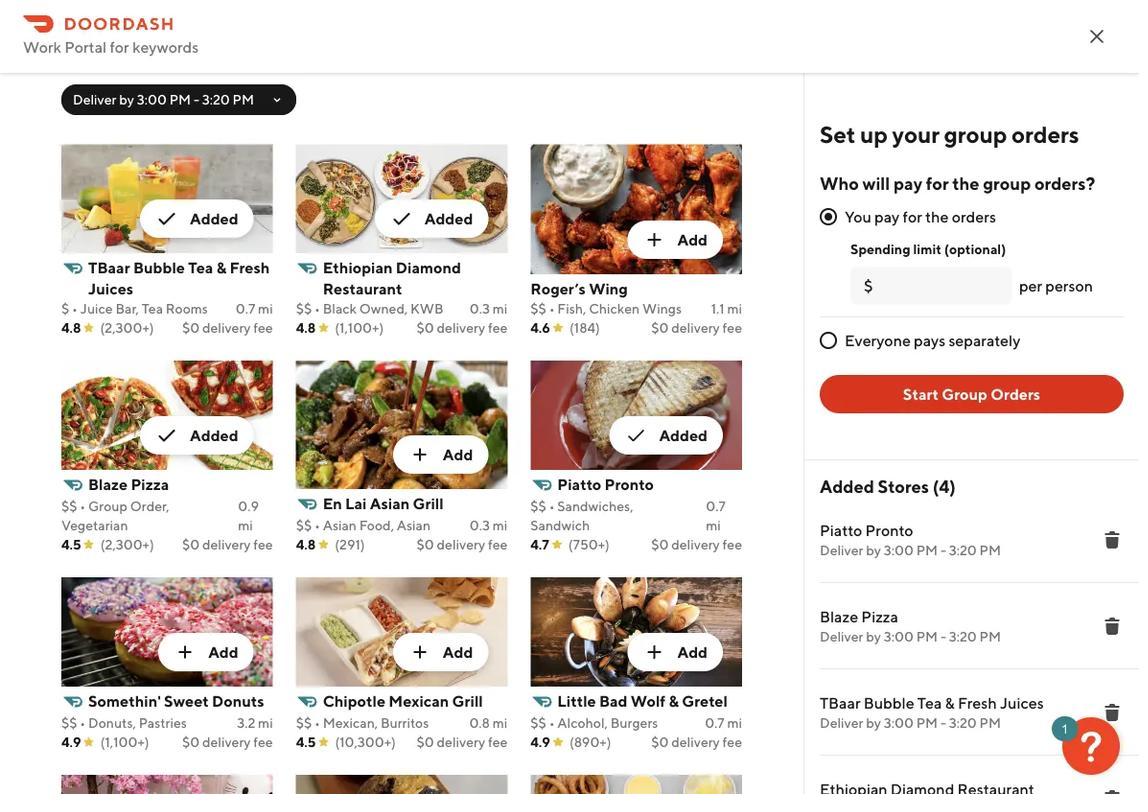 Task type: locate. For each thing, give the bounding box(es) containing it.
somethin'
[[88, 692, 161, 710]]

bubble inside tbaar bubble tea & fresh juices
[[133, 259, 185, 277]]

by inside tbaar bubble tea & fresh juices deliver by 3:00 pm - 3:20 pm
[[867, 715, 882, 731]]

pronto down added stores (4)
[[866, 521, 914, 540]]

added button up group orders link
[[140, 200, 254, 238]]

& inside tbaar bubble tea & fresh juices
[[217, 259, 227, 277]]

1 horizontal spatial $
[[865, 277, 874, 295]]

fee for piatto pronto
[[723, 537, 743, 553]]

0 horizontal spatial $
[[61, 301, 69, 317]]

$0 delivery fee for chipotle mexican grill
[[417, 734, 508, 750]]

tbaar for tbaar bubble tea & fresh juices deliver by 3:00 pm - 3:20 pm
[[820, 694, 861, 712]]

per person
[[1020, 277, 1094, 295]]

0.3 left sandwich
[[470, 518, 490, 533]]

blaze left 9
[[820, 608, 859, 626]]

orders
[[1012, 120, 1080, 148], [952, 208, 997, 226]]

juices left delete image in the bottom right of the page
[[1001, 694, 1045, 712]]

tbaar
[[88, 259, 130, 277], [820, 694, 861, 712]]

1 vertical spatial blaze
[[820, 608, 859, 626]]

mi for little bad wolf & gretel
[[728, 715, 743, 731]]

start group orders
[[904, 385, 1041, 403]]

1 vertical spatial tea
[[142, 301, 163, 317]]

4.9
[[61, 734, 81, 750], [531, 734, 551, 750]]

dashpass for work
[[58, 210, 189, 228]]

asian for •
[[323, 518, 357, 533]]

added button for diamond
[[375, 200, 489, 238]]

add button up 'en lai asian grill' at the bottom left
[[393, 436, 489, 474]]

piatto pronto
[[558, 475, 654, 494]]

new order button for 8
[[707, 683, 845, 714]]

0 horizontal spatial the
[[926, 208, 949, 226]]

0 vertical spatial group
[[58, 252, 103, 270]]

tbaar inside tbaar bubble tea & fresh juices
[[88, 259, 130, 277]]

$0 for en lai asian grill
[[417, 537, 434, 553]]

chipotle mexican grill
[[323, 692, 483, 710]]

$$ inside $$ • chinese, smoothies 4.6
[[296, 84, 312, 100]]

0 vertical spatial tbaar
[[88, 259, 130, 277]]

blaze up $$ • group order, vegetarian
[[88, 475, 128, 494]]

piatto for piatto pronto deliver by 3:00 pm - 3:20 pm
[[820, 521, 863, 540]]

(2,300+) down bar,
[[100, 320, 154, 336]]

add
[[678, 231, 708, 249], [443, 446, 473, 464], [208, 643, 239, 661], [443, 643, 473, 661], [678, 643, 708, 661]]

1 left delete image in the bottom right of the page
[[1062, 722, 1069, 736]]

1 up 1.1 mi
[[726, 219, 735, 247]]

by inside dropdown button
[[119, 92, 134, 107]]

$0 delivery fee down gretel at right
[[652, 734, 743, 750]]

mi
[[238, 84, 253, 100], [258, 301, 273, 317], [493, 301, 508, 317], [728, 301, 743, 317], [238, 518, 253, 533], [493, 518, 508, 533], [706, 518, 721, 533], [258, 715, 273, 731], [493, 715, 508, 731], [728, 715, 743, 731]]

$0 delivery fee down 3.2
[[182, 734, 273, 750]]

2 4.9 from the left
[[531, 734, 551, 750]]

orders down dashpass for work
[[107, 252, 156, 270]]

• inside the $$ • sandwiches, sandwich
[[549, 498, 555, 514]]

- inside tbaar bubble tea & fresh juices deliver by 3:00 pm - 3:20 pm
[[941, 715, 947, 731]]

2 (2,300+) from the top
[[100, 537, 154, 553]]

go to doordash.com
[[58, 549, 203, 568]]

2 vertical spatial delete image
[[1102, 788, 1125, 794]]

1 vertical spatial 4.5
[[296, 734, 316, 750]]

(10,300+)
[[335, 734, 396, 750]]

juices inside tbaar bubble tea & fresh juices
[[88, 280, 133, 298]]

0 horizontal spatial orders
[[952, 208, 997, 226]]

2 vertical spatial grill
[[453, 692, 483, 710]]

2 0.3 from the top
[[470, 518, 490, 533]]

$$ • sandwiches, sandwich
[[531, 498, 634, 533]]

separately
[[949, 332, 1021, 350]]

0 vertical spatial 1
[[726, 219, 735, 247]]

1 inside dropdown button
[[1062, 722, 1069, 736]]

fee for en lai asian grill
[[488, 537, 508, 553]]

wed
[[733, 627, 767, 645]]

0.3 mi
[[470, 301, 508, 317], [470, 518, 508, 533]]

$$ • asian food, asian
[[296, 518, 431, 533]]

tea up rooms
[[188, 259, 213, 277]]

1 horizontal spatial 0.8 mi
[[470, 715, 508, 731]]

$$ down "roger's"
[[531, 301, 547, 317]]

$ down spending
[[865, 277, 874, 295]]

palace
[[369, 61, 416, 79]]

by down coffee,
[[119, 92, 134, 107]]

new order button
[[707, 280, 845, 311], [870, 280, 1008, 311], [1033, 280, 1140, 311], [381, 683, 519, 714], [544, 683, 682, 714], [707, 683, 845, 714], [870, 683, 1008, 714], [1033, 683, 1140, 714]]

asian for lai
[[370, 495, 410, 513]]

bubble down 9
[[864, 694, 915, 712]]

delivery for somethin' sweet donuts
[[202, 734, 251, 750]]

mi inside 0.9 mi
[[238, 518, 253, 533]]

pronto for piatto pronto deliver by 3:00 pm - 3:20 pm
[[866, 521, 914, 540]]

5863
[[521, 123, 558, 142]]

new right gretel at right
[[742, 690, 771, 706]]

work inside dashpass for work link
[[150, 210, 189, 228]]

1 vertical spatial bubble
[[864, 694, 915, 712]]

0.8 mi right cold
[[238, 65, 258, 100]]

2 vertical spatial 0.7
[[705, 715, 725, 731]]

& inside tbaar bubble tea & fresh juices deliver by 3:00 pm - 3:20 pm
[[946, 694, 955, 712]]

1 horizontal spatial orders
[[1012, 120, 1080, 148]]

delete image
[[1102, 701, 1125, 724]]

0 vertical spatial mon
[[422, 224, 454, 242]]

4.9 down $$ • donuts, pastries at the left bottom of page
[[61, 734, 81, 750]]

& for add
[[669, 692, 679, 710]]

add up gretel at right
[[678, 643, 708, 661]]

$0 delivery fee down mexican
[[417, 734, 508, 750]]

add for chipotle mexican grill
[[443, 643, 473, 661]]

go
[[58, 549, 79, 568]]

1 vertical spatial 0.3 mi
[[470, 518, 508, 533]]

blaze
[[88, 475, 128, 494], [820, 608, 859, 626]]

new order up "$$ • alcohol, burgers"
[[579, 690, 648, 706]]

grill right the diner at top
[[600, 61, 631, 79]]

2 vertical spatial tea
[[918, 694, 943, 712]]

juices inside tbaar bubble tea & fresh juices deliver by 3:00 pm - 3:20 pm
[[1001, 694, 1045, 712]]

fee for chipotle mexican grill
[[488, 734, 508, 750]]

0.7 mi
[[236, 301, 273, 317], [706, 498, 726, 533], [705, 715, 743, 731]]

• left donuts,
[[80, 715, 86, 731]]

4.5 left to
[[61, 537, 81, 553]]

0 vertical spatial pronto
[[605, 475, 654, 494]]

0 vertical spatial tea
[[188, 259, 213, 277]]

fresh inside tbaar bubble tea & fresh juices deliver by 3:00 pm - 3:20 pm
[[959, 694, 998, 712]]

1 vertical spatial thu
[[896, 627, 923, 645]]

added button for pizza
[[140, 416, 254, 455]]

1 horizontal spatial orders
[[991, 385, 1041, 403]]

2 vertical spatial group
[[88, 498, 128, 514]]

work portal for keywords for 31
[[23, 38, 199, 56]]

4.5 left (10,300+) on the bottom left of page
[[296, 734, 316, 750]]

(2,300+) down $$ • group order, vegetarian
[[100, 537, 154, 553]]

pronto
[[605, 475, 654, 494], [866, 521, 914, 540]]

1 vertical spatial (1,100+)
[[100, 734, 149, 750]]

1 horizontal spatial juices
[[1001, 694, 1045, 712]]

4.9 for somethin' sweet donuts
[[61, 734, 81, 750]]

weekends
[[764, 135, 834, 153]]

by
[[119, 92, 134, 107], [867, 543, 882, 558], [867, 629, 882, 645], [867, 715, 882, 731]]

expensed
[[58, 125, 127, 143]]

added button down groups link
[[140, 416, 254, 455]]

delivery for little bad wolf & gretel
[[672, 734, 720, 750]]

1 vertical spatial 0.7 mi
[[706, 498, 726, 533]]

1 vertical spatial tue
[[568, 627, 594, 645]]

mi for chipotle mexican grill
[[493, 715, 508, 731]]

pizza for blaze pizza
[[131, 475, 169, 494]]

(1,100+) down $$ • donuts, pastries at the left bottom of page
[[100, 734, 149, 750]]

fee for tbaar bubble tea & fresh juices
[[254, 320, 273, 336]]

$$ • mexican, burritos
[[296, 715, 429, 731]]

$$ for piatto pronto
[[531, 498, 547, 514]]

(4)
[[933, 476, 956, 497]]

0 horizontal spatial 1
[[726, 219, 735, 247]]

$$ • chinese, smoothies 4.6
[[296, 84, 444, 119]]

1 vertical spatial 0.3
[[470, 518, 490, 533]]

$0 delivery fee for little bad wolf & gretel
[[652, 734, 743, 750]]

blaze for blaze pizza
[[88, 475, 128, 494]]

0 vertical spatial 0.7
[[236, 301, 256, 317]]

billing history link
[[0, 454, 307, 492]]

1.1 mi
[[712, 301, 743, 317]]

1 horizontal spatial tbaar
[[820, 694, 861, 712]]

1 vertical spatial fresh
[[959, 694, 998, 712]]

0 horizontal spatial blaze
[[88, 475, 128, 494]]

(2,300+)
[[100, 320, 154, 336], [100, 537, 154, 553]]

1 vertical spatial the
[[926, 208, 949, 226]]

tbaar for tbaar bubble tea & fresh juices
[[88, 259, 130, 277]]

add up mexican
[[443, 643, 473, 661]]

• for ethiopian diamond restaurant
[[315, 301, 320, 317]]

0 horizontal spatial bubble
[[133, 259, 185, 277]]

(1,100+)
[[335, 320, 384, 336], [100, 734, 149, 750]]

$0 delivery fee left 4.7
[[417, 537, 508, 553]]

new down blaze pizza deliver by 3:00 pm - 3:20 pm
[[905, 690, 934, 706]]

keywords
[[132, 38, 199, 56], [132, 38, 199, 56]]

added button up piatto pronto
[[610, 416, 723, 455]]

1 4.9 from the left
[[61, 734, 81, 750]]

0 horizontal spatial tea
[[142, 301, 163, 317]]

Everyone pays separately radio
[[820, 332, 838, 349]]

owned,
[[360, 301, 408, 317]]

group up vegetarian
[[88, 498, 128, 514]]

1 vertical spatial 0.8 mi
[[470, 715, 508, 731]]

0 vertical spatial orders
[[1012, 120, 1080, 148]]

orders for set up your group orders
[[1012, 120, 1080, 148]]

0 horizontal spatial piatto
[[558, 475, 602, 494]]

october - november 2023
[[368, 88, 480, 177]]

the up spending limit (optional)
[[926, 208, 949, 226]]

1 0.3 mi from the top
[[470, 301, 508, 317]]

tea
[[188, 259, 213, 277], [142, 301, 163, 317], [918, 694, 943, 712]]

piatto down added stores (4)
[[820, 521, 863, 540]]

delivery for ethiopian diamond restaurant
[[437, 320, 486, 336]]

0.3
[[470, 301, 490, 317], [470, 518, 490, 533]]

0 vertical spatial 0.3
[[470, 301, 490, 317]]

0 vertical spatial piatto
[[558, 475, 602, 494]]

4.5
[[61, 537, 81, 553], [296, 734, 316, 750]]

• for little bad wolf & gretel
[[549, 715, 555, 731]]

Show weekends checkbox
[[739, 112, 756, 130]]

1 vertical spatial pronto
[[866, 521, 914, 540]]

4.8 down brew
[[61, 103, 81, 119]]

$$ up brew
[[61, 65, 77, 81]]

delete image
[[1102, 529, 1125, 552], [1102, 615, 1125, 638], [1102, 788, 1125, 794]]

tea inside tbaar bubble tea & fresh juices
[[188, 259, 213, 277]]

0 vertical spatial (2,300+)
[[100, 320, 154, 336]]

orders down separately
[[991, 385, 1041, 403]]

new order up everyone pays separately
[[905, 287, 974, 303]]

You pay for the orders radio
[[820, 208, 838, 225]]

- inside blaze pizza deliver by 3:00 pm - 3:20 pm
[[941, 629, 947, 645]]

0 vertical spatial 4.5
[[61, 537, 81, 553]]

0 vertical spatial thu
[[895, 224, 922, 242]]

delivery for chipotle mexican grill
[[437, 734, 486, 750]]

• up home
[[80, 65, 86, 81]]

add for en lai asian grill
[[443, 446, 473, 464]]

0.8 right cold
[[238, 65, 258, 81]]

1
[[726, 219, 735, 247], [1062, 722, 1069, 736]]

0 vertical spatial 0.8
[[238, 65, 258, 81]]

delivery
[[202, 103, 251, 119], [202, 320, 251, 336], [437, 320, 486, 336], [672, 320, 720, 336], [202, 537, 251, 553], [437, 537, 486, 553], [672, 537, 720, 553], [202, 734, 251, 750], [437, 734, 486, 750], [672, 734, 720, 750]]

juices
[[88, 280, 133, 298], [1001, 694, 1045, 712]]

4.8 for tbaar bubble tea & fresh juices
[[61, 320, 81, 336]]

1 horizontal spatial pronto
[[866, 521, 914, 540]]

pronto inside piatto pronto deliver by 3:00 pm - 3:20 pm
[[866, 521, 914, 540]]

- inside piatto pronto deliver by 3:00 pm - 3:20 pm
[[941, 543, 947, 558]]

will
[[863, 173, 891, 193]]

bubble for tbaar bubble tea & fresh juices
[[133, 259, 185, 277]]

• for en lai asian grill
[[315, 518, 320, 533]]

1 vertical spatial group
[[942, 385, 988, 403]]

piatto inside piatto pronto deliver by 3:00 pm - 3:20 pm
[[820, 521, 863, 540]]

$0 for piatto pronto
[[652, 537, 669, 553]]

blaze pizza deliver by 3:00 pm - 3:20 pm
[[820, 608, 1002, 645]]

show
[[764, 112, 803, 130]]

$$ left black
[[296, 301, 312, 317]]

tue
[[578, 224, 604, 242], [568, 627, 594, 645]]

1 delete image from the top
[[1102, 529, 1125, 552]]

rooms
[[166, 301, 208, 317]]

0 vertical spatial orders
[[107, 252, 156, 270]]

orders for you pay for the orders
[[952, 208, 997, 226]]

1 horizontal spatial pizza
[[862, 608, 899, 626]]

0 vertical spatial (1,100+)
[[335, 320, 384, 336]]

4.8 up employees on the left of the page
[[61, 320, 81, 336]]

diner grill
[[558, 61, 631, 79]]

mi for blaze pizza
[[238, 518, 253, 533]]

cold
[[171, 65, 200, 81]]

mi for en lai asian grill
[[493, 518, 508, 533]]

0 vertical spatial 0.8 mi
[[238, 65, 258, 100]]

& for added
[[217, 259, 227, 277]]

new order button for 6
[[381, 683, 519, 714]]

work for 31
[[23, 38, 61, 56]]

1 horizontal spatial 0.8
[[470, 715, 490, 731]]

fee for blaze pizza
[[254, 537, 273, 553]]

3:00 inside blaze pizza deliver by 3:00 pm - 3:20 pm
[[884, 629, 914, 645]]

new order button for 7
[[544, 683, 682, 714]]

0 horizontal spatial 4.5
[[61, 537, 81, 553]]

piatto up sandwiches,
[[558, 475, 602, 494]]

0 vertical spatial pizza
[[131, 475, 169, 494]]

4.8 left (291)
[[296, 537, 316, 553]]

3:20
[[202, 92, 230, 107], [950, 543, 978, 558], [950, 629, 978, 645], [950, 715, 978, 731]]

mon right the 6
[[406, 627, 439, 645]]

tbaar inside tbaar bubble tea & fresh juices deliver by 3:00 pm - 3:20 pm
[[820, 694, 861, 712]]

$0 delivery fee down rooms
[[182, 320, 273, 336]]

everyone
[[845, 332, 911, 350]]

added for bubble
[[190, 210, 239, 228]]

close image
[[1086, 25, 1109, 48]]

1 horizontal spatial tea
[[188, 259, 213, 277]]

2 horizontal spatial tea
[[918, 694, 943, 712]]

fresh inside tbaar bubble tea & fresh juices
[[230, 259, 270, 277]]

0 vertical spatial tue
[[578, 224, 604, 242]]

delivery for blaze pizza
[[202, 537, 251, 553]]

1 vertical spatial 4.6
[[531, 320, 551, 336]]

pizza inside blaze pizza deliver by 3:00 pm - 3:20 pm
[[862, 608, 899, 626]]

&
[[217, 259, 227, 277], [669, 692, 679, 710], [946, 694, 955, 712]]

1 (2,300+) from the top
[[100, 320, 154, 336]]

1 vertical spatial grill
[[413, 495, 444, 513]]

• left black
[[315, 301, 320, 317]]

0 vertical spatial bubble
[[133, 259, 185, 277]]

pay
[[894, 173, 923, 193], [875, 208, 900, 226]]

piatto for piatto pronto
[[558, 475, 602, 494]]

1 horizontal spatial 4.5
[[296, 734, 316, 750]]

added button for pronto
[[610, 416, 723, 455]]

bubble up $ • juice bar, tea rooms
[[133, 259, 185, 277]]

• inside $$ • chinese, smoothies 4.6
[[315, 84, 320, 100]]

mon up diamond
[[422, 224, 454, 242]]

pay right you
[[875, 208, 900, 226]]

mexican,
[[323, 715, 378, 731]]

by inside piatto pronto deliver by 3:00 pm - 3:20 pm
[[867, 543, 882, 558]]

1 horizontal spatial piatto
[[820, 521, 863, 540]]

• for somethin' sweet donuts
[[80, 715, 86, 731]]

new order down blaze pizza deliver by 3:00 pm - 3:20 pm
[[905, 690, 974, 706]]

$$ for little bad wolf & gretel
[[531, 715, 547, 731]]

4.9 left the (890+)
[[531, 734, 551, 750]]

0 vertical spatial juices
[[88, 280, 133, 298]]

new left delete image in the bottom right of the page
[[1068, 690, 1097, 706]]

spending
[[851, 241, 911, 257]]

add up 'en lai asian grill' at the bottom left
[[443, 446, 473, 464]]

$0
[[182, 103, 200, 119], [182, 320, 200, 336], [417, 320, 434, 336], [652, 320, 669, 336], [182, 537, 200, 553], [417, 537, 434, 553], [652, 537, 669, 553], [182, 734, 200, 750], [417, 734, 434, 750], [652, 734, 669, 750]]

0.9 mi
[[238, 498, 259, 533]]

3:00 inside dropdown button
[[137, 92, 167, 107]]

to
[[82, 549, 96, 568]]

0 horizontal spatial 0.8
[[238, 65, 258, 81]]

tea inside tbaar bubble tea & fresh juices deliver by 3:00 pm - 3:20 pm
[[918, 694, 943, 712]]

tea for tbaar bubble tea & fresh juices deliver by 3:00 pm - 3:20 pm
[[918, 694, 943, 712]]

0 vertical spatial $
[[865, 277, 874, 295]]

- inside october - november 2023
[[462, 88, 472, 115]]

grill up $$ • asian food, asian
[[413, 495, 444, 513]]

0 vertical spatial 0.7 mi
[[236, 301, 273, 317]]

$$ left the chinese,
[[296, 84, 312, 100]]

0.7 for piatto pronto
[[706, 498, 726, 514]]

0 vertical spatial blaze
[[88, 475, 128, 494]]

2 vertical spatial 0.7 mi
[[705, 715, 743, 731]]

1 vertical spatial 0.8
[[470, 715, 490, 731]]

by down added stores (4)
[[867, 543, 882, 558]]

0 horizontal spatial juices
[[88, 280, 133, 298]]

delivery for en lai asian grill
[[437, 537, 486, 553]]

the down the set up your group orders
[[953, 173, 980, 193]]

$$ left donuts,
[[61, 715, 77, 731]]

0.8 right burritos
[[470, 715, 490, 731]]

0 horizontal spatial fresh
[[230, 259, 270, 277]]

$0 for little bad wolf & gretel
[[652, 734, 669, 750]]

pay right will
[[894, 173, 923, 193]]

tea down blaze pizza deliver by 3:00 pm - 3:20 pm
[[918, 694, 943, 712]]

1 horizontal spatial (1,100+)
[[335, 320, 384, 336]]

0 horizontal spatial 4.6
[[296, 103, 316, 119]]

pizza up order,
[[131, 475, 169, 494]]

add button up wolf
[[628, 633, 723, 671]]

(1,100+) for somethin' sweet donuts
[[100, 734, 149, 750]]

2 delete image from the top
[[1102, 615, 1125, 638]]

diner
[[558, 61, 597, 79]]

• left "food,"
[[315, 518, 320, 533]]

chipotle
[[323, 692, 386, 710]]

your
[[893, 120, 940, 148]]

2 0.3 mi from the top
[[470, 518, 508, 533]]

by down 9
[[867, 715, 882, 731]]

• up vegetarian
[[80, 498, 86, 514]]

$0 delivery fee down 0.9 mi
[[182, 537, 273, 553]]

• inside $$ • group order, vegetarian
[[80, 498, 86, 514]]

n
[[561, 123, 573, 142]]

blaze inside blaze pizza deliver by 3:00 pm - 3:20 pm
[[820, 608, 859, 626]]

• left "alcohol,"
[[549, 715, 555, 731]]

$$ for en lai asian grill
[[296, 518, 312, 533]]

1 vertical spatial orders
[[991, 385, 1041, 403]]

$$ right 0.9 mi
[[296, 518, 312, 533]]

burritos
[[381, 715, 429, 731]]

• for piatto pronto
[[549, 498, 555, 514]]

8
[[707, 622, 721, 650]]

0 horizontal spatial (1,100+)
[[100, 734, 149, 750]]

the
[[953, 173, 980, 193], [926, 208, 949, 226]]

0.3 mi left sandwich
[[470, 518, 508, 533]]

$ left juice
[[61, 301, 69, 317]]

home link
[[0, 73, 307, 111]]

tea for tbaar bubble tea & fresh juices
[[188, 259, 213, 277]]

1 0.3 from the top
[[470, 301, 490, 317]]

0 horizontal spatial tbaar
[[88, 259, 130, 277]]

order
[[773, 287, 811, 303], [936, 287, 974, 303], [1100, 287, 1137, 303], [447, 690, 485, 706], [610, 690, 648, 706], [773, 690, 811, 706], [936, 690, 974, 706], [1100, 690, 1137, 706]]

added for pizza
[[190, 426, 239, 445]]

$0 delivery fee down cold
[[182, 103, 273, 119]]

0.3 mi right 'kwb'
[[470, 301, 508, 317]]

bar,
[[116, 301, 139, 317]]

pronto up sandwiches,
[[605, 475, 654, 494]]

1 vertical spatial juices
[[1001, 694, 1045, 712]]

0 vertical spatial 0.3 mi
[[470, 301, 508, 317]]

added button up diamond
[[375, 200, 489, 238]]

• left mexican,
[[315, 715, 320, 731]]

home
[[58, 83, 100, 101]]

0 vertical spatial the
[[953, 173, 980, 193]]

smoothies
[[379, 84, 444, 100]]

4.6 inside $$ • chinese, smoothies 4.6
[[296, 103, 316, 119]]

add button for chipotle mexican grill
[[393, 633, 489, 671]]

deliver inside piatto pronto deliver by 3:00 pm - 3:20 pm
[[820, 543, 864, 558]]

1 vertical spatial tbaar
[[820, 694, 861, 712]]

vegetarian
[[61, 518, 128, 533]]

person
[[1046, 277, 1094, 295]]

6
[[381, 622, 395, 650]]

$$ up vegetarian
[[61, 498, 77, 514]]

$$ • group order, vegetarian
[[61, 498, 169, 533]]

$$ inside the $$ • sandwiches, sandwich
[[531, 498, 547, 514]]

3:00 inside piatto pronto deliver by 3:00 pm - 3:20 pm
[[884, 543, 914, 558]]

$0 delivery fee up 8 on the bottom of the page
[[652, 537, 743, 553]]

$0 delivery fee for tbaar bubble tea & fresh juices
[[182, 320, 273, 336]]

3:20 inside piatto pronto deliver by 3:00 pm - 3:20 pm
[[950, 543, 978, 558]]

tbaar bubble tea & fresh juices
[[88, 259, 270, 298]]

1 horizontal spatial 4.9
[[531, 734, 551, 750]]

sandwich
[[531, 518, 590, 533]]

1 vertical spatial 0.7
[[706, 498, 726, 514]]

thu right 2
[[895, 224, 922, 242]]

new order down wed
[[742, 690, 811, 706]]

0 vertical spatial fresh
[[230, 259, 270, 277]]

1 horizontal spatial grill
[[453, 692, 483, 710]]

0 vertical spatial 4.6
[[296, 103, 316, 119]]

2 horizontal spatial &
[[946, 694, 955, 712]]

1 vertical spatial orders
[[952, 208, 997, 226]]

add button for little bad wolf & gretel
[[628, 633, 723, 671]]

deliver inside blaze pizza deliver by 3:00 pm - 3:20 pm
[[820, 629, 864, 645]]

0 horizontal spatial 0.8 mi
[[238, 65, 258, 100]]

1 horizontal spatial fresh
[[959, 694, 998, 712]]

0.3 right 'kwb'
[[470, 301, 490, 317]]

bubble inside tbaar bubble tea & fresh juices deliver by 3:00 pm - 3:20 pm
[[864, 694, 915, 712]]

1 vertical spatial delete image
[[1102, 615, 1125, 638]]

• left juice
[[72, 301, 78, 317]]

1 horizontal spatial bubble
[[864, 694, 915, 712]]

$$ left "alcohol,"
[[531, 715, 547, 731]]

$$ inside $$ • group order, vegetarian
[[61, 498, 77, 514]]

group right start
[[942, 385, 988, 403]]

go to doordash.com link
[[0, 539, 307, 578]]

added button for bubble
[[140, 200, 254, 238]]

new order right the per
[[1068, 287, 1137, 303]]

added for pronto
[[660, 426, 708, 445]]



Task type: describe. For each thing, give the bounding box(es) containing it.
$0 for tbaar bubble tea & fresh juices
[[182, 320, 200, 336]]

delivery for piatto pronto
[[672, 537, 720, 553]]

$0 for somethin' sweet donuts
[[182, 734, 200, 750]]

1 horizontal spatial the
[[953, 173, 980, 193]]

group inside button
[[942, 385, 988, 403]]

0.7 mi for tbaar bubble tea & fresh juices
[[236, 301, 273, 317]]

sweet
[[164, 692, 209, 710]]

fish,
[[558, 301, 587, 317]]

$$ • black owned, kwb
[[296, 301, 444, 317]]

0 vertical spatial pay
[[894, 173, 923, 193]]

3:20 inside deliver by 3:00 pm - 3:20 pm dropdown button
[[202, 92, 230, 107]]

alcohol,
[[558, 715, 608, 731]]

lai
[[346, 495, 367, 513]]

deliver inside tbaar bubble tea & fresh juices deliver by 3:00 pm - 3:20 pm
[[820, 715, 864, 731]]

keywords for piatto pronto
[[132, 38, 199, 56]]

deliver by 3:00 pm - 3:20 pm button
[[61, 84, 297, 115]]

0.8 for $$ • mexican, burritos
[[470, 715, 490, 731]]

(184)
[[570, 320, 600, 336]]

0.8 for $$ • coffee, nitro cold brew
[[238, 65, 258, 81]]

vouchers link
[[0, 157, 307, 196]]

who will pay for the group orders?
[[820, 173, 1096, 193]]

dashpass for work link
[[0, 200, 307, 238]]

$0 for ethiopian diamond restaurant
[[417, 320, 434, 336]]

diamond
[[396, 259, 461, 277]]

2
[[870, 219, 883, 247]]

(307)
[[100, 103, 133, 119]]

new order button for 1
[[707, 280, 845, 311]]

1 vertical spatial group
[[984, 173, 1032, 193]]

31
[[544, 219, 566, 247]]

tue for 7
[[568, 627, 594, 645]]

add button for somethin' sweet donuts
[[158, 633, 254, 671]]

3.2
[[237, 715, 256, 731]]

coffee,
[[88, 65, 134, 81]]

$ for $ • juice bar, tea rooms
[[61, 301, 69, 317]]

add button up wings
[[628, 221, 723, 259]]

wing
[[589, 280, 628, 298]]

methods
[[123, 422, 186, 440]]

4.5 for blaze pizza
[[61, 537, 81, 553]]

mon for 6
[[406, 627, 439, 645]]

4.8 for en lai asian grill
[[296, 537, 316, 553]]

3 delete image from the top
[[1102, 788, 1125, 794]]

deliver by 3:00 pm - 3:20 pm
[[73, 92, 254, 107]]

$$ for somethin' sweet donuts
[[61, 715, 77, 731]]

0 horizontal spatial orders
[[107, 252, 156, 270]]

thu for 2
[[895, 224, 922, 242]]

- inside dropdown button
[[194, 92, 200, 107]]

$ for $
[[865, 277, 874, 295]]

calendar
[[998, 123, 1063, 142]]

$$ for blaze pizza
[[61, 498, 77, 514]]

you
[[845, 208, 872, 226]]

add button for en lai asian grill
[[393, 436, 489, 474]]

october
[[368, 88, 458, 115]]

fee for somethin' sweet donuts
[[254, 734, 273, 750]]

thu for 9
[[896, 627, 923, 645]]

pronto for piatto pronto
[[605, 475, 654, 494]]

1 horizontal spatial 4.6
[[531, 320, 551, 336]]

donuts
[[212, 692, 264, 710]]

(optional)
[[945, 241, 1007, 257]]

pizza for blaze pizza deliver by 3:00 pm - 3:20 pm
[[862, 608, 899, 626]]

• for chipotle mexican grill
[[315, 715, 320, 731]]

kwb
[[411, 301, 444, 317]]

0.8 mi for $$ • mexican, burritos
[[470, 715, 508, 731]]

wings
[[643, 301, 682, 317]]

china
[[323, 61, 365, 79]]

0 vertical spatial group
[[945, 120, 1008, 148]]

(2,300+) for tbaar
[[100, 320, 154, 336]]

who
[[820, 173, 860, 193]]

support
[[58, 592, 114, 610]]

5863 n winthrop ave
[[521, 123, 674, 142]]

mi for tbaar bubble tea & fresh juices
[[258, 301, 273, 317]]

$0 for blaze pizza
[[182, 537, 200, 553]]

doordash.com
[[99, 549, 203, 568]]

$$ • donuts, pastries
[[61, 715, 187, 731]]

new order right 1.1
[[742, 287, 811, 303]]

mi for piatto pronto
[[706, 518, 721, 533]]

brew
[[61, 84, 93, 100]]

blaze pizza
[[88, 475, 169, 494]]

bubble for tbaar bubble tea & fresh juices deliver by 3:00 pm - 3:20 pm
[[864, 694, 915, 712]]

payment
[[58, 422, 120, 440]]

expensed meals
[[58, 125, 171, 143]]

spending limit (optional)
[[851, 241, 1007, 257]]

mi for ethiopian diamond restaurant
[[493, 301, 508, 317]]

new up burritos
[[415, 690, 444, 706]]

share meal calendar button
[[865, 86, 1078, 178]]

billing
[[58, 464, 102, 482]]

keywords for 31
[[132, 38, 199, 56]]

new up "$$ • alcohol, burgers"
[[579, 690, 607, 706]]

mexican
[[389, 692, 449, 710]]

5863 n winthrop ave button
[[506, 113, 716, 152]]

orders inside button
[[991, 385, 1041, 403]]

juice
[[80, 301, 113, 317]]

show weekends
[[764, 112, 834, 153]]

• for tbaar bubble tea & fresh juices
[[72, 301, 78, 317]]

• left fish,
[[549, 301, 555, 317]]

roger's
[[531, 280, 586, 298]]

$0 delivery fee down 1.1
[[652, 320, 743, 336]]

portal for piatto pronto
[[64, 38, 107, 56]]

new right 1.1
[[742, 287, 771, 303]]

(750+)
[[569, 537, 610, 553]]

0.9
[[238, 498, 259, 514]]

vouchers
[[58, 167, 123, 186]]

november
[[368, 118, 480, 146]]

share meal calendar
[[915, 123, 1063, 142]]

work portal for keywords for piatto pronto
[[23, 38, 199, 56]]

order,
[[130, 498, 169, 514]]

new order up burritos
[[415, 690, 485, 706]]

0 vertical spatial grill
[[600, 61, 631, 79]]

delete image for blaze pizza
[[1102, 615, 1125, 638]]

$$ for ethiopian diamond restaurant
[[296, 301, 312, 317]]

payment methods
[[58, 422, 186, 440]]

4.7
[[531, 537, 550, 553]]

3:20 inside blaze pizza deliver by 3:00 pm - 3:20 pm
[[950, 629, 978, 645]]

fresh for tbaar bubble tea & fresh juices
[[230, 259, 270, 277]]

support link
[[0, 581, 307, 620]]

tue for 31
[[578, 224, 604, 242]]

• inside $$ • coffee, nitro cold brew
[[80, 65, 86, 81]]

0.3 for ethiopian diamond restaurant
[[470, 301, 490, 317]]

$$ inside $$ • coffee, nitro cold brew
[[61, 65, 77, 81]]

portal for 31
[[64, 38, 107, 56]]

en lai asian grill
[[323, 495, 444, 513]]

deliver inside dropdown button
[[73, 92, 117, 107]]

en
[[323, 495, 342, 513]]

juices for tbaar bubble tea & fresh juices
[[88, 280, 133, 298]]

nitro
[[136, 65, 168, 81]]

3:00 inside tbaar bubble tea & fresh juices deliver by 3:00 pm - 3:20 pm
[[884, 715, 914, 731]]

0.7 mi for little bad wolf & gretel
[[705, 715, 743, 731]]

add for little bad wolf & gretel
[[678, 643, 708, 661]]

delete image for piatto pronto
[[1102, 529, 1125, 552]]

0.7 for tbaar bubble tea & fresh juices
[[236, 301, 256, 317]]

new up pays
[[905, 287, 934, 303]]

$0 delivery fee for somethin' sweet donuts
[[182, 734, 273, 750]]

fee for ethiopian diamond restaurant
[[488, 320, 508, 336]]

4.9 for little bad wolf & gretel
[[531, 734, 551, 750]]

added for diamond
[[425, 210, 473, 228]]

set
[[820, 120, 856, 148]]

group inside $$ • group order, vegetarian
[[88, 498, 128, 514]]

meal
[[959, 123, 995, 142]]

1 button
[[1053, 717, 1121, 775]]

• for blaze pizza
[[80, 498, 86, 514]]

black
[[323, 301, 357, 317]]

add up wings
[[678, 231, 708, 249]]

0 horizontal spatial grill
[[413, 495, 444, 513]]

fee for little bad wolf & gretel
[[723, 734, 743, 750]]

ethiopian
[[323, 259, 393, 277]]

4.8 for ethiopian diamond restaurant
[[296, 320, 316, 336]]

(2,300+) for blaze
[[100, 537, 154, 553]]

1 vertical spatial pay
[[875, 208, 900, 226]]

0.3 mi for en lai asian grill
[[470, 518, 508, 533]]

$0 for chipotle mexican grill
[[417, 734, 434, 750]]

start
[[904, 385, 939, 403]]

billing history
[[58, 464, 155, 482]]

fresh for tbaar bubble tea & fresh juices deliver by 3:00 pm - 3:20 pm
[[959, 694, 998, 712]]

new right the per
[[1068, 287, 1097, 303]]

asian right "food,"
[[397, 518, 431, 533]]

juices for tbaar bubble tea & fresh juices deliver by 3:00 pm - 3:20 pm
[[1001, 694, 1045, 712]]

new order button for 9
[[870, 683, 1008, 714]]

mi for somethin' sweet donuts
[[258, 715, 273, 731]]

$$ • alcohol, burgers
[[531, 715, 659, 731]]

(890+)
[[570, 734, 612, 750]]

0.8 mi for $$ • coffee, nitro cold brew
[[238, 65, 258, 100]]

stores
[[878, 476, 930, 497]]

ave
[[647, 123, 674, 142]]

work for piatto pronto
[[23, 38, 61, 56]]

winthrop
[[576, 123, 644, 142]]

group orders
[[58, 252, 156, 270]]

(1,100+) for ethiopian diamond restaurant
[[335, 320, 384, 336]]

7
[[544, 622, 556, 650]]

share
[[915, 123, 956, 142]]

you pay for the orders
[[845, 208, 997, 226]]

9
[[870, 622, 884, 650]]

$0 delivery fee for blaze pizza
[[182, 537, 273, 553]]

$ • juice bar, tea rooms
[[61, 301, 208, 317]]

new order up 1 dropdown button
[[1068, 690, 1137, 706]]

restaurant
[[323, 280, 403, 298]]

employees
[[58, 337, 135, 355]]

3:20 inside tbaar bubble tea & fresh juices deliver by 3:00 pm - 3:20 pm
[[950, 715, 978, 731]]

burgers
[[611, 715, 659, 731]]

group orders link
[[0, 242, 307, 280]]

mon for 30
[[422, 224, 454, 242]]

sandwiches,
[[558, 498, 634, 514]]

(291)
[[335, 537, 365, 553]]

by inside blaze pizza deliver by 3:00 pm - 3:20 pm
[[867, 629, 882, 645]]

$0 delivery fee for en lai asian grill
[[417, 537, 508, 553]]

0.3 mi for ethiopian diamond restaurant
[[470, 301, 508, 317]]

somethin' sweet donuts
[[88, 692, 264, 710]]



Task type: vqa. For each thing, say whether or not it's contained in the screenshot.


